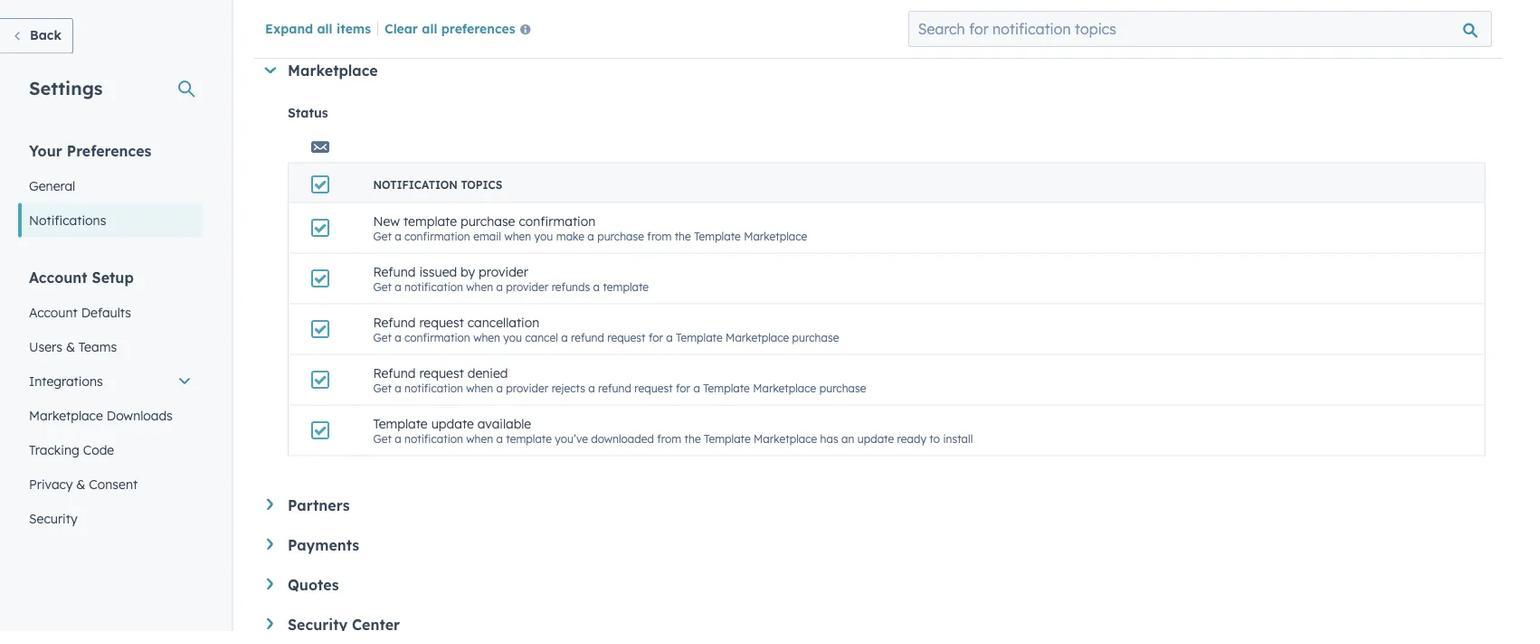 Task type: vqa. For each thing, say whether or not it's contained in the screenshot.
'GET' within NEW TEMPLATE PURCHASE CONFIRMATION GET A CONFIRMATION EMAIL WHEN YOU MAKE A PURCHASE FROM THE TEMPLATE MARKETPLACE
yes



Task type: locate. For each thing, give the bounding box(es) containing it.
all right clear
[[422, 20, 437, 36]]

refund inside refund request cancellation get a confirmation when you cancel a refund request for a template marketplace purchase
[[571, 331, 604, 344]]

1 refund from the top
[[373, 264, 416, 280]]

3 notification from the top
[[405, 432, 463, 445]]

refund for refund request denied
[[373, 365, 416, 381]]

0 horizontal spatial template
[[404, 213, 457, 229]]

refund right cancel
[[571, 331, 604, 344]]

get inside new template purchase confirmation get a confirmation email when you make a purchase from the template marketplace
[[373, 229, 392, 243]]

when up cancellation in the left of the page
[[466, 280, 493, 293]]

0 vertical spatial you
[[534, 229, 553, 243]]

users
[[29, 339, 62, 355]]

update
[[431, 416, 474, 432], [858, 432, 894, 445]]

0 vertical spatial refund
[[571, 331, 604, 344]]

when inside refund request cancellation get a confirmation when you cancel a refund request for a template marketplace purchase
[[473, 331, 500, 344]]

a
[[395, 229, 402, 243], [588, 229, 594, 243], [395, 280, 402, 293], [496, 280, 503, 293], [593, 280, 600, 293], [395, 331, 402, 344], [561, 331, 568, 344], [666, 331, 673, 344], [395, 381, 402, 395], [496, 381, 503, 395], [589, 381, 595, 395], [694, 381, 700, 395], [395, 432, 402, 445], [496, 432, 503, 445]]

purchase
[[461, 213, 515, 229], [597, 229, 644, 243], [792, 331, 839, 344], [820, 381, 867, 395]]

confirmation
[[519, 213, 596, 229], [405, 229, 470, 243], [405, 331, 470, 344]]

you
[[534, 229, 553, 243], [503, 331, 522, 344]]

the inside template update available get a notification when a template you've downloaded from the template marketplace has an update ready to install
[[685, 432, 701, 445]]

all for expand
[[317, 20, 333, 36]]

1 vertical spatial notification
[[405, 381, 463, 395]]

when up denied
[[473, 331, 500, 344]]

when right email
[[504, 229, 531, 243]]

setup
[[92, 268, 134, 286]]

the
[[675, 229, 691, 243], [685, 432, 701, 445]]

from inside new template purchase confirmation get a confirmation email when you make a purchase from the template marketplace
[[647, 229, 672, 243]]

all
[[317, 20, 333, 36], [422, 20, 437, 36]]

provider up cancellation in the left of the page
[[506, 280, 549, 293]]

issued
[[419, 264, 457, 280]]

all left the items on the top of the page
[[317, 20, 333, 36]]

template
[[404, 213, 457, 229], [603, 280, 649, 293], [506, 432, 552, 445]]

when inside refund request denied get a notification when a provider rejects a refund request for a template marketplace purchase
[[466, 381, 493, 395]]

new template purchase confirmation get a confirmation email when you make a purchase from the template marketplace
[[373, 213, 807, 243]]

marketplace
[[288, 62, 378, 80], [744, 229, 807, 243], [726, 331, 789, 344], [753, 381, 817, 395], [29, 408, 103, 424], [754, 432, 817, 445]]

2 get from the top
[[373, 280, 392, 293]]

when for cancellation
[[473, 331, 500, 344]]

refund for refund request cancellation
[[373, 315, 416, 331]]

2 refund from the top
[[373, 315, 416, 331]]

refund
[[373, 264, 416, 280], [373, 315, 416, 331], [373, 365, 416, 381]]

available
[[478, 416, 531, 432]]

1 vertical spatial you
[[503, 331, 522, 344]]

account setup
[[29, 268, 134, 286]]

from inside template update available get a notification when a template you've downloaded from the template marketplace has an update ready to install
[[657, 432, 682, 445]]

all inside button
[[422, 20, 437, 36]]

2 horizontal spatial template
[[603, 280, 649, 293]]

provider left rejects
[[506, 381, 549, 395]]

get for template update available
[[373, 432, 392, 445]]

0 vertical spatial &
[[66, 339, 75, 355]]

5 get from the top
[[373, 432, 392, 445]]

rejects
[[552, 381, 585, 395]]

0 horizontal spatial for
[[649, 331, 663, 344]]

marketplace button
[[264, 62, 1486, 80]]

notification inside refund request denied get a notification when a provider rejects a refund request for a template marketplace purchase
[[405, 381, 463, 395]]

& right privacy
[[76, 476, 85, 492]]

preferences
[[67, 142, 152, 160]]

0 vertical spatial from
[[647, 229, 672, 243]]

get inside refund request denied get a notification when a provider rejects a refund request for a template marketplace purchase
[[373, 381, 392, 395]]

get
[[373, 229, 392, 243], [373, 280, 392, 293], [373, 331, 392, 344], [373, 381, 392, 395], [373, 432, 392, 445]]

email
[[473, 229, 501, 243]]

request down issued
[[419, 315, 464, 331]]

make
[[556, 229, 585, 243]]

users & teams
[[29, 339, 117, 355]]

integrations
[[29, 373, 103, 389]]

notification inside refund issued by provider get a notification when a provider refunds a template
[[405, 280, 463, 293]]

& for privacy
[[76, 476, 85, 492]]

1 vertical spatial refund
[[598, 381, 632, 395]]

0 horizontal spatial you
[[503, 331, 522, 344]]

confirmation up denied
[[405, 331, 470, 344]]

when
[[504, 229, 531, 243], [466, 280, 493, 293], [473, 331, 500, 344], [466, 381, 493, 395], [466, 432, 493, 445]]

1 horizontal spatial for
[[676, 381, 691, 395]]

template left you've
[[506, 432, 552, 445]]

& inside users & teams link
[[66, 339, 75, 355]]

notification for update
[[405, 432, 463, 445]]

when up the available
[[466, 381, 493, 395]]

3 get from the top
[[373, 331, 392, 344]]

caret image inside the quotes dropdown button
[[267, 579, 273, 590]]

for up template update available get a notification when a template you've downloaded from the template marketplace has an update ready to install
[[676, 381, 691, 395]]

marketplace inside account setup element
[[29, 408, 103, 424]]

from right "make"
[[647, 229, 672, 243]]

code
[[83, 442, 114, 458]]

when inside template update available get a notification when a template you've downloaded from the template marketplace has an update ready to install
[[466, 432, 493, 445]]

quotes button
[[267, 576, 1486, 594]]

request
[[419, 315, 464, 331], [607, 331, 646, 344], [419, 365, 464, 381], [635, 381, 673, 395]]

account up users
[[29, 305, 78, 320]]

for
[[649, 331, 663, 344], [676, 381, 691, 395]]

4 get from the top
[[373, 381, 392, 395]]

2 account from the top
[[29, 305, 78, 320]]

refund inside refund request cancellation get a confirmation when you cancel a refund request for a template marketplace purchase
[[373, 315, 416, 331]]

1 vertical spatial from
[[657, 432, 682, 445]]

0 vertical spatial refund
[[373, 264, 416, 280]]

caret image inside the marketplace dropdown button
[[265, 67, 276, 73]]

0 horizontal spatial update
[[431, 416, 474, 432]]

privacy
[[29, 476, 73, 492]]

account up account defaults
[[29, 268, 87, 286]]

marketplace inside refund request cancellation get a confirmation when you cancel a refund request for a template marketplace purchase
[[726, 331, 789, 344]]

1 notification from the top
[[405, 280, 463, 293]]

0 horizontal spatial &
[[66, 339, 75, 355]]

ready
[[897, 432, 927, 445]]

& inside privacy & consent link
[[76, 476, 85, 492]]

partners
[[288, 496, 350, 514]]

& right users
[[66, 339, 75, 355]]

when inside new template purchase confirmation get a confirmation email when you make a purchase from the template marketplace
[[504, 229, 531, 243]]

expand
[[265, 20, 313, 36]]

2 all from the left
[[422, 20, 437, 36]]

get for refund request denied
[[373, 381, 392, 395]]

the inside new template purchase confirmation get a confirmation email when you make a purchase from the template marketplace
[[675, 229, 691, 243]]

from
[[647, 229, 672, 243], [657, 432, 682, 445]]

1 vertical spatial the
[[685, 432, 701, 445]]

request left denied
[[419, 365, 464, 381]]

marketplace inside new template purchase confirmation get a confirmation email when you make a purchase from the template marketplace
[[744, 229, 807, 243]]

marketplace inside template update available get a notification when a template you've downloaded from the template marketplace has an update ready to install
[[754, 432, 817, 445]]

1 all from the left
[[317, 20, 333, 36]]

0 vertical spatial account
[[29, 268, 87, 286]]

topics
[[461, 178, 502, 191]]

denied
[[468, 365, 508, 381]]

update right an
[[858, 432, 894, 445]]

0 horizontal spatial all
[[317, 20, 333, 36]]

template inside new template purchase confirmation get a confirmation email when you make a purchase from the template marketplace
[[694, 229, 741, 243]]

template down the notification topics
[[404, 213, 457, 229]]

1 account from the top
[[29, 268, 87, 286]]

caret image
[[265, 67, 276, 73], [267, 499, 273, 511], [267, 579, 273, 590], [267, 619, 273, 630]]

caret image inside partners dropdown button
[[267, 499, 273, 511]]

general link
[[18, 169, 203, 203]]

when for available
[[466, 432, 493, 445]]

quotes
[[288, 576, 339, 594]]

from right downloaded
[[657, 432, 682, 445]]

when down denied
[[466, 432, 493, 445]]

template
[[694, 229, 741, 243], [676, 331, 723, 344], [703, 381, 750, 395], [373, 416, 428, 432], [704, 432, 751, 445]]

notification topics
[[373, 178, 502, 191]]

defaults
[[81, 305, 131, 320]]

general
[[29, 178, 75, 194]]

you left "make"
[[534, 229, 553, 243]]

items
[[337, 20, 371, 36]]

0 vertical spatial template
[[404, 213, 457, 229]]

provider
[[479, 264, 528, 280], [506, 280, 549, 293], [506, 381, 549, 395]]

template update available get a notification when a template you've downloaded from the template marketplace has an update ready to install
[[373, 416, 973, 445]]

2 vertical spatial notification
[[405, 432, 463, 445]]

get inside refund request cancellation get a confirmation when you cancel a refund request for a template marketplace purchase
[[373, 331, 392, 344]]

your preferences
[[29, 142, 152, 160]]

refund request cancellation get a confirmation when you cancel a refund request for a template marketplace purchase
[[373, 315, 839, 344]]

refund
[[571, 331, 604, 344], [598, 381, 632, 395]]

update left the available
[[431, 416, 474, 432]]

2 vertical spatial refund
[[373, 365, 416, 381]]

&
[[66, 339, 75, 355], [76, 476, 85, 492]]

settings
[[29, 76, 103, 99]]

template up refund request cancellation get a confirmation when you cancel a refund request for a template marketplace purchase
[[603, 280, 649, 293]]

1 horizontal spatial &
[[76, 476, 85, 492]]

confirmation inside refund request cancellation get a confirmation when you cancel a refund request for a template marketplace purchase
[[405, 331, 470, 344]]

1 horizontal spatial you
[[534, 229, 553, 243]]

1 horizontal spatial template
[[506, 432, 552, 445]]

1 vertical spatial template
[[603, 280, 649, 293]]

request up refund request denied get a notification when a provider rejects a refund request for a template marketplace purchase
[[607, 331, 646, 344]]

refund right rejects
[[598, 381, 632, 395]]

0 vertical spatial for
[[649, 331, 663, 344]]

notification inside template update available get a notification when a template you've downloaded from the template marketplace has an update ready to install
[[405, 432, 463, 445]]

1 vertical spatial refund
[[373, 315, 416, 331]]

new
[[373, 213, 400, 229]]

install
[[943, 432, 973, 445]]

0 vertical spatial the
[[675, 229, 691, 243]]

account
[[29, 268, 87, 286], [29, 305, 78, 320]]

1 vertical spatial &
[[76, 476, 85, 492]]

get inside template update available get a notification when a template you've downloaded from the template marketplace has an update ready to install
[[373, 432, 392, 445]]

clear all preferences
[[385, 20, 516, 36]]

1 get from the top
[[373, 229, 392, 243]]

clear all preferences button
[[385, 19, 538, 40]]

refund inside refund issued by provider get a notification when a provider refunds a template
[[373, 264, 416, 280]]

marketplace downloads
[[29, 408, 173, 424]]

refund inside refund request denied get a notification when a provider rejects a refund request for a template marketplace purchase
[[598, 381, 632, 395]]

for up refund request denied get a notification when a provider rejects a refund request for a template marketplace purchase
[[649, 331, 663, 344]]

tracking
[[29, 442, 79, 458]]

1 vertical spatial account
[[29, 305, 78, 320]]

account for account setup
[[29, 268, 87, 286]]

1 vertical spatial for
[[676, 381, 691, 395]]

payments
[[288, 536, 359, 554]]

2 notification from the top
[[405, 381, 463, 395]]

3 refund from the top
[[373, 365, 416, 381]]

refund inside refund request denied get a notification when a provider rejects a refund request for a template marketplace purchase
[[373, 365, 416, 381]]

security
[[29, 511, 77, 527]]

1 horizontal spatial all
[[422, 20, 437, 36]]

back link
[[0, 18, 73, 54]]

status
[[288, 105, 328, 121]]

you left cancel
[[503, 331, 522, 344]]

0 vertical spatial notification
[[405, 280, 463, 293]]

privacy & consent
[[29, 476, 138, 492]]

2 vertical spatial template
[[506, 432, 552, 445]]

Search for notification topics search field
[[908, 11, 1492, 47]]

downloaded
[[591, 432, 654, 445]]

partners button
[[267, 496, 1486, 514]]

notification
[[405, 280, 463, 293], [405, 381, 463, 395], [405, 432, 463, 445]]

users & teams link
[[18, 330, 203, 364]]



Task type: describe. For each thing, give the bounding box(es) containing it.
get inside refund issued by provider get a notification when a provider refunds a template
[[373, 280, 392, 293]]

teams
[[79, 339, 117, 355]]

account setup element
[[18, 267, 203, 536]]

refund request denied get a notification when a provider rejects a refund request for a template marketplace purchase
[[373, 365, 867, 395]]

1 horizontal spatial update
[[858, 432, 894, 445]]

consent
[[89, 476, 138, 492]]

notification
[[373, 178, 458, 191]]

payments button
[[267, 536, 1486, 554]]

notifications
[[29, 212, 106, 228]]

for inside refund request cancellation get a confirmation when you cancel a refund request for a template marketplace purchase
[[649, 331, 663, 344]]

purchase inside refund request denied get a notification when a provider rejects a refund request for a template marketplace purchase
[[820, 381, 867, 395]]

purchase inside refund request cancellation get a confirmation when you cancel a refund request for a template marketplace purchase
[[792, 331, 839, 344]]

template inside refund request denied get a notification when a provider rejects a refund request for a template marketplace purchase
[[703, 381, 750, 395]]

template inside refund issued by provider get a notification when a provider refunds a template
[[603, 280, 649, 293]]

preferences
[[441, 20, 516, 36]]

all for clear
[[422, 20, 437, 36]]

you inside refund request cancellation get a confirmation when you cancel a refund request for a template marketplace purchase
[[503, 331, 522, 344]]

marketplace inside refund request denied get a notification when a provider rejects a refund request for a template marketplace purchase
[[753, 381, 817, 395]]

template inside new template purchase confirmation get a confirmation email when you make a purchase from the template marketplace
[[404, 213, 457, 229]]

caret image for quotes
[[267, 579, 273, 590]]

downloads
[[107, 408, 173, 424]]

caret image for marketplace
[[265, 67, 276, 73]]

get for refund request cancellation
[[373, 331, 392, 344]]

caret image
[[267, 539, 273, 551]]

back
[[30, 27, 61, 43]]

marketplace downloads link
[[18, 399, 203, 433]]

an
[[842, 432, 855, 445]]

tracking code link
[[18, 433, 203, 467]]

refund for refund issued by provider
[[373, 264, 416, 280]]

you inside new template purchase confirmation get a confirmation email when you make a purchase from the template marketplace
[[534, 229, 553, 243]]

request up template update available get a notification when a template you've downloaded from the template marketplace has an update ready to install
[[635, 381, 673, 395]]

caret image for partners
[[267, 499, 273, 511]]

refund issued by provider get a notification when a provider refunds a template
[[373, 264, 649, 293]]

when for denied
[[466, 381, 493, 395]]

provider inside refund request denied get a notification when a provider rejects a refund request for a template marketplace purchase
[[506, 381, 549, 395]]

account for account defaults
[[29, 305, 78, 320]]

to
[[930, 432, 940, 445]]

expand all items
[[265, 20, 371, 36]]

& for users
[[66, 339, 75, 355]]

clear
[[385, 20, 418, 36]]

for inside refund request denied get a notification when a provider rejects a refund request for a template marketplace purchase
[[676, 381, 691, 395]]

confirmation up refunds
[[519, 213, 596, 229]]

template inside template update available get a notification when a template you've downloaded from the template marketplace has an update ready to install
[[506, 432, 552, 445]]

refunds
[[552, 280, 590, 293]]

notification for request
[[405, 381, 463, 395]]

your preferences element
[[18, 141, 203, 238]]

when inside refund issued by provider get a notification when a provider refunds a template
[[466, 280, 493, 293]]

template inside refund request cancellation get a confirmation when you cancel a refund request for a template marketplace purchase
[[676, 331, 723, 344]]

account defaults
[[29, 305, 131, 320]]

security link
[[18, 502, 203, 536]]

you've
[[555, 432, 588, 445]]

by
[[461, 264, 475, 280]]

confirmation up issued
[[405, 229, 470, 243]]

account defaults link
[[18, 295, 203, 330]]

notifications link
[[18, 203, 203, 238]]

expand all items button
[[265, 20, 371, 36]]

cancel
[[525, 331, 558, 344]]

provider right by
[[479, 264, 528, 280]]

privacy & consent link
[[18, 467, 203, 502]]

integrations button
[[18, 364, 203, 399]]

your
[[29, 142, 62, 160]]

cancellation
[[468, 315, 540, 331]]

tracking code
[[29, 442, 114, 458]]

has
[[820, 432, 839, 445]]



